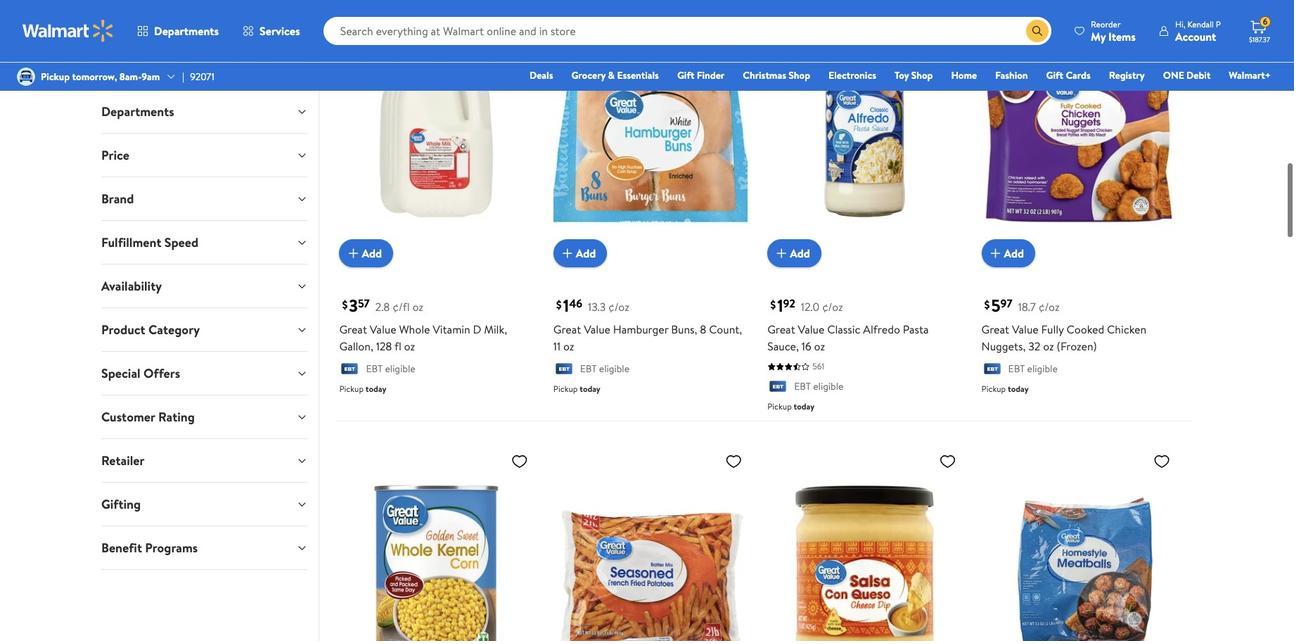 Task type: describe. For each thing, give the bounding box(es) containing it.
8am-
[[119, 70, 142, 84]]

services button
[[231, 14, 312, 48]]

account
[[1176, 29, 1217, 44]]

ebt for 3
[[366, 362, 383, 376]]

add for 3
[[362, 246, 382, 261]]

pickup for 1
[[554, 383, 578, 395]]

great inside $ 3 57 2.8 ¢/fl oz great value whole vitamin d milk, gallon, 128 fl oz
[[339, 322, 367, 337]]

fashion
[[996, 68, 1029, 82]]

11
[[554, 339, 561, 354]]

finder
[[697, 68, 725, 82]]

oz for $ 1 92 12.0 ¢/oz great value classic alfredo pasta sauce, 16 oz
[[815, 339, 825, 354]]

great value classic alfredo pasta sauce, 16 oz image
[[768, 0, 962, 256]]

shop for toy shop
[[912, 68, 933, 82]]

oz right fl
[[404, 339, 415, 354]]

whole
[[399, 322, 430, 337]]

eligible for 3
[[385, 362, 416, 376]]

great value whole vitamin d milk, gallon, 128 fl oz image
[[339, 0, 534, 256]]

toy shop
[[895, 68, 933, 82]]

pickup tomorrow, 8am-9am
[[41, 70, 160, 84]]

offers
[[144, 365, 180, 382]]

8
[[700, 322, 707, 337]]

electronics link
[[823, 68, 883, 83]]

add to favorites list, great value salsa con queso cheese dip, 15 oz image
[[940, 452, 957, 470]]

christmas shop
[[743, 68, 811, 82]]

18.7
[[1019, 299, 1037, 315]]

christmas
[[743, 68, 787, 82]]

today for 1
[[580, 383, 601, 395]]

retailer tab
[[90, 439, 319, 482]]

toy shop link
[[889, 68, 940, 83]]

classic
[[828, 322, 861, 337]]

pickup for 5
[[982, 383, 1006, 395]]

gift for gift cards
[[1047, 68, 1064, 82]]

great value hamburger buns, 8 count, 11 oz image
[[554, 0, 748, 256]]

¢/fl
[[393, 299, 410, 315]]

customer
[[101, 408, 155, 426]]

fulfillment
[[101, 234, 161, 251]]

retailer
[[101, 452, 145, 469]]

brand
[[101, 190, 134, 208]]

deals link
[[524, 68, 560, 83]]

product category tab
[[90, 308, 319, 351]]

services
[[260, 23, 300, 39]]

fulfillment speed button
[[90, 221, 319, 264]]

3
[[349, 294, 358, 318]]

great value fully cooked homestyle meatballs, 32 oz (frozen) image
[[982, 447, 1177, 641]]

&
[[608, 68, 615, 82]]

3 add from the left
[[790, 246, 811, 261]]

add for 5
[[1005, 246, 1025, 261]]

price
[[101, 146, 129, 164]]

add to cart image for 1
[[774, 245, 790, 262]]

6
[[1264, 16, 1268, 28]]

pasta
[[903, 322, 929, 337]]

ebt eligible for 1
[[580, 362, 630, 376]]

1 for $ 1 46 13.3 ¢/oz great value hamburger buns, 8 count, 11 oz
[[563, 294, 569, 318]]

46
[[569, 296, 583, 312]]

walmart+
[[1230, 68, 1272, 82]]

value for $ 1 46 13.3 ¢/oz great value hamburger buns, 8 count, 11 oz
[[584, 322, 611, 337]]

my
[[1091, 29, 1106, 44]]

$ for 3
[[342, 297, 348, 312]]

walmart image
[[23, 20, 114, 42]]

ebt eligible for 3
[[366, 362, 416, 376]]

pickup today for 3
[[339, 383, 387, 395]]

13.3
[[588, 299, 606, 315]]

great value golden sweet whole kernel corn, canned corn, 15 oz can image
[[339, 447, 534, 641]]

tomorrow,
[[72, 70, 117, 84]]

32
[[1029, 339, 1041, 354]]

cards
[[1066, 68, 1091, 82]]

electronics
[[829, 68, 877, 82]]

2.8
[[375, 299, 390, 315]]

customer rating button
[[90, 395, 319, 438]]

today for 5
[[1008, 383, 1029, 395]]

$ for 5
[[985, 297, 990, 312]]

hamburger
[[613, 322, 669, 337]]

0 vertical spatial ebt image
[[982, 363, 1003, 377]]

add button for 5
[[982, 240, 1036, 268]]

$187.37
[[1250, 34, 1271, 44]]

speed
[[165, 234, 199, 251]]

great for $ 5 97 18.7 ¢/oz great value fully cooked chicken nuggets, 32 oz (frozen)
[[982, 322, 1010, 337]]

add to cart image
[[559, 245, 576, 262]]

retailer button
[[90, 439, 319, 482]]

price tab
[[90, 134, 319, 177]]

gifting
[[101, 495, 141, 513]]

add to favorites list, great value whole vitamin d milk, gallon, 128 fl oz image
[[511, 0, 528, 17]]

(frozen)
[[1057, 339, 1098, 354]]

registry
[[1110, 68, 1145, 82]]

product
[[101, 321, 145, 338]]

rating
[[158, 408, 195, 426]]

|
[[182, 70, 184, 84]]

add to favorites list, great value golden sweet whole kernel corn, canned corn, 15 oz can image
[[511, 452, 528, 470]]

value for $ 1 92 12.0 ¢/oz great value classic alfredo pasta sauce, 16 oz
[[798, 322, 825, 337]]

brand button
[[90, 177, 319, 220]]

milk,
[[484, 322, 507, 337]]

deals
[[530, 68, 553, 82]]

128
[[376, 339, 392, 354]]

vitamin
[[433, 322, 471, 337]]

nuggets,
[[982, 339, 1026, 354]]

pickup left tomorrow,
[[41, 70, 70, 84]]

$ 3 57 2.8 ¢/fl oz great value whole vitamin d milk, gallon, 128 fl oz
[[339, 294, 507, 354]]

benefit
[[101, 539, 142, 557]]

benefit programs
[[101, 539, 198, 557]]

eligible for 5
[[1028, 362, 1058, 376]]

customer rating tab
[[90, 395, 319, 438]]

grocery & essentials link
[[565, 68, 666, 83]]

search icon image
[[1032, 25, 1044, 37]]

chicken
[[1108, 322, 1147, 337]]

benefit programs button
[[90, 526, 319, 569]]

departments inside tab
[[101, 103, 174, 120]]

add to favorites list, great value classic alfredo pasta sauce, 16 oz image
[[940, 0, 957, 17]]

97
[[1001, 296, 1013, 312]]

$ 1 92 12.0 ¢/oz great value classic alfredo pasta sauce, 16 oz
[[768, 294, 929, 354]]

$ inside $ 1 92 12.0 ¢/oz great value classic alfredo pasta sauce, 16 oz
[[771, 297, 776, 312]]

gifting button
[[90, 483, 319, 526]]

¢/oz for 1
[[609, 299, 630, 315]]

availability
[[101, 277, 162, 295]]

add button for 1
[[554, 240, 608, 268]]

fashion link
[[990, 68, 1035, 83]]

0 vertical spatial departments button
[[125, 14, 231, 48]]

gift cards link
[[1040, 68, 1098, 83]]

16
[[802, 339, 812, 354]]

5
[[992, 294, 1001, 318]]

availability button
[[90, 265, 319, 308]]

home
[[952, 68, 978, 82]]



Task type: locate. For each thing, give the bounding box(es) containing it.
¢/oz inside $ 1 92 12.0 ¢/oz great value classic alfredo pasta sauce, 16 oz
[[823, 299, 844, 315]]

oz for $ 1 46 13.3 ¢/oz great value hamburger buns, 8 count, 11 oz
[[564, 339, 575, 354]]

add button up the 97
[[982, 240, 1036, 268]]

add to cart image for 3
[[345, 245, 362, 262]]

great for $ 1 92 12.0 ¢/oz great value classic alfredo pasta sauce, 16 oz
[[768, 322, 796, 337]]

2 $ from the left
[[556, 297, 562, 312]]

eligible down fl
[[385, 362, 416, 376]]

3 $ from the left
[[771, 297, 776, 312]]

add button up 57
[[339, 240, 393, 268]]

alfredo
[[864, 322, 901, 337]]

¢/oz right 12.0
[[823, 299, 844, 315]]

¢/oz for 5
[[1039, 299, 1060, 315]]

gifting tab
[[90, 483, 319, 526]]

gift left the cards
[[1047, 68, 1064, 82]]

ebt
[[366, 362, 383, 376], [580, 362, 597, 376], [1009, 362, 1025, 376], [795, 380, 811, 394]]

12.0
[[801, 299, 820, 315]]

1 ebt image from the left
[[339, 363, 361, 377]]

2 1 from the left
[[778, 294, 784, 318]]

benefit programs tab
[[90, 526, 319, 569]]

1 1 from the left
[[563, 294, 569, 318]]

pickup today for 1
[[554, 383, 601, 395]]

0 horizontal spatial ebt image
[[339, 363, 361, 377]]

4 add from the left
[[1005, 246, 1025, 261]]

¢/oz right '18.7'
[[1039, 299, 1060, 315]]

1 for $ 1 92 12.0 ¢/oz great value classic alfredo pasta sauce, 16 oz
[[778, 294, 784, 318]]

ebt image down nuggets,
[[982, 363, 1003, 377]]

1 vertical spatial ebt image
[[768, 381, 789, 395]]

gift inside gift finder link
[[678, 68, 695, 82]]

2 horizontal spatial ¢/oz
[[1039, 299, 1060, 315]]

great inside $ 1 92 12.0 ¢/oz great value classic alfredo pasta sauce, 16 oz
[[768, 322, 796, 337]]

ebt eligible down 128
[[366, 362, 416, 376]]

special offers button
[[90, 352, 319, 395]]

ebt eligible for 5
[[1009, 362, 1058, 376]]

1 shop from the left
[[789, 68, 811, 82]]

1 vertical spatial departments button
[[90, 90, 319, 133]]

1 horizontal spatial shop
[[912, 68, 933, 82]]

ebt image down sauce, at right
[[768, 381, 789, 395]]

home link
[[945, 68, 984, 83]]

category
[[148, 321, 200, 338]]

value inside $ 1 92 12.0 ¢/oz great value classic alfredo pasta sauce, 16 oz
[[798, 322, 825, 337]]

one debit link
[[1157, 68, 1218, 83]]

3 ¢/oz from the left
[[1039, 299, 1060, 315]]

gift cards
[[1047, 68, 1091, 82]]

0 horizontal spatial ¢/oz
[[609, 299, 630, 315]]

great
[[339, 322, 367, 337], [554, 322, 582, 337], [768, 322, 796, 337], [982, 322, 1010, 337]]

0 horizontal spatial shop
[[789, 68, 811, 82]]

$ left the 92
[[771, 297, 776, 312]]

1 inside $ 1 92 12.0 ¢/oz great value classic alfredo pasta sauce, 16 oz
[[778, 294, 784, 318]]

eligible down hamburger
[[599, 362, 630, 376]]

0 horizontal spatial gift
[[678, 68, 695, 82]]

0 horizontal spatial ebt image
[[768, 381, 789, 395]]

fully
[[1042, 322, 1065, 337]]

2 ¢/oz from the left
[[823, 299, 844, 315]]

departments tab
[[90, 90, 319, 133]]

add to favorites list, great value hamburger buns, 8 count, 11 oz image
[[726, 0, 743, 17]]

ebt for 5
[[1009, 362, 1025, 376]]

gift
[[678, 68, 695, 82], [1047, 68, 1064, 82]]

$ inside $ 1 46 13.3 ¢/oz great value hamburger buns, 8 count, 11 oz
[[556, 297, 562, 312]]

1 add button from the left
[[339, 240, 393, 268]]

1
[[563, 294, 569, 318], [778, 294, 784, 318]]

shop for christmas shop
[[789, 68, 811, 82]]

departments button
[[125, 14, 231, 48], [90, 90, 319, 133]]

great inside $ 1 46 13.3 ¢/oz great value hamburger buns, 8 count, 11 oz
[[554, 322, 582, 337]]

grocery & essentials
[[572, 68, 659, 82]]

¢/oz right the 13.3
[[609, 299, 630, 315]]

gift finder
[[678, 68, 725, 82]]

1 $ from the left
[[342, 297, 348, 312]]

add up 46
[[576, 246, 596, 261]]

3 add button from the left
[[768, 240, 822, 268]]

| 92071
[[182, 70, 215, 84]]

2 value from the left
[[584, 322, 611, 337]]

value up 128
[[370, 322, 397, 337]]

grocery
[[572, 68, 606, 82]]

hi,
[[1176, 18, 1186, 30]]

great value fully cooked chicken nuggets, 32 oz (frozen) image
[[982, 0, 1177, 256]]

gallon,
[[339, 339, 374, 354]]

0 vertical spatial departments
[[154, 23, 219, 39]]

special
[[101, 365, 141, 382]]

 image
[[17, 68, 35, 86]]

departments button up |
[[125, 14, 231, 48]]

ebt eligible down hamburger
[[580, 362, 630, 376]]

customer rating
[[101, 408, 195, 426]]

2 ebt image from the left
[[554, 363, 575, 377]]

add button up 46
[[554, 240, 608, 268]]

pickup today down gallon,
[[339, 383, 387, 395]]

special offers
[[101, 365, 180, 382]]

value
[[370, 322, 397, 337], [584, 322, 611, 337], [798, 322, 825, 337], [1013, 322, 1039, 337]]

kendall
[[1188, 18, 1215, 30]]

pickup for 3
[[339, 383, 364, 395]]

christmas shop link
[[737, 68, 817, 83]]

2 shop from the left
[[912, 68, 933, 82]]

shop
[[789, 68, 811, 82], [912, 68, 933, 82]]

pickup today down nuggets,
[[982, 383, 1029, 395]]

561
[[813, 361, 825, 373]]

add to cart image up 57
[[345, 245, 362, 262]]

great up nuggets,
[[982, 322, 1010, 337]]

2 great from the left
[[554, 322, 582, 337]]

2 gift from the left
[[1047, 68, 1064, 82]]

4 add button from the left
[[982, 240, 1036, 268]]

d
[[473, 322, 482, 337]]

add to favorites list, great value fully cooked homestyle meatballs, 32 oz (frozen) image
[[1154, 452, 1171, 470]]

buns,
[[672, 322, 698, 337]]

add up the 92
[[790, 246, 811, 261]]

great up gallon,
[[339, 322, 367, 337]]

value inside $ 1 46 13.3 ¢/oz great value hamburger buns, 8 count, 11 oz
[[584, 322, 611, 337]]

Search search field
[[323, 17, 1052, 45]]

add to cart image up the 92
[[774, 245, 790, 262]]

oz inside $ 1 92 12.0 ¢/oz great value classic alfredo pasta sauce, 16 oz
[[815, 339, 825, 354]]

one debit
[[1164, 68, 1211, 82]]

ebt image
[[982, 363, 1003, 377], [768, 381, 789, 395]]

1 gift from the left
[[678, 68, 695, 82]]

1 ¢/oz from the left
[[609, 299, 630, 315]]

pickup today down 561
[[768, 400, 815, 412]]

add for 1
[[576, 246, 596, 261]]

shop right toy
[[912, 68, 933, 82]]

items
[[1109, 29, 1136, 44]]

2 horizontal spatial add to cart image
[[988, 245, 1005, 262]]

reorder
[[1091, 18, 1121, 30]]

1 left the 13.3
[[563, 294, 569, 318]]

4 $ from the left
[[985, 297, 990, 312]]

¢/oz inside $ 1 46 13.3 ¢/oz great value hamburger buns, 8 count, 11 oz
[[609, 299, 630, 315]]

1 value from the left
[[370, 322, 397, 337]]

3 great from the left
[[768, 322, 796, 337]]

oz right 16 at the bottom
[[815, 339, 825, 354]]

add button up the 92
[[768, 240, 822, 268]]

count,
[[709, 322, 743, 337]]

92071
[[190, 70, 215, 84]]

ebt image for 3
[[339, 363, 361, 377]]

great inside $ 5 97 18.7 ¢/oz great value fully cooked chicken nuggets, 32 oz (frozen)
[[982, 322, 1010, 337]]

value up 16 at the bottom
[[798, 322, 825, 337]]

57
[[358, 296, 370, 312]]

great value salsa con queso cheese dip, 15 oz image
[[768, 447, 962, 641]]

pickup
[[41, 70, 70, 84], [339, 383, 364, 395], [554, 383, 578, 395], [982, 383, 1006, 395], [768, 400, 792, 412]]

ebt down nuggets,
[[1009, 362, 1025, 376]]

oz right the ¢/fl
[[413, 299, 424, 315]]

ebt eligible down 32
[[1009, 362, 1058, 376]]

today for 3
[[366, 383, 387, 395]]

3 value from the left
[[798, 322, 825, 337]]

$ inside $ 3 57 2.8 ¢/fl oz great value whole vitamin d milk, gallon, 128 fl oz
[[342, 297, 348, 312]]

pickup today down 11
[[554, 383, 601, 395]]

fulfillment speed
[[101, 234, 199, 251]]

toy
[[895, 68, 909, 82]]

oz for $ 5 97 18.7 ¢/oz great value fully cooked chicken nuggets, 32 oz (frozen)
[[1044, 339, 1055, 354]]

0 horizontal spatial add to cart image
[[345, 245, 362, 262]]

Walmart Site-Wide search field
[[323, 17, 1052, 45]]

$ for 1
[[556, 297, 562, 312]]

great up sauce, at right
[[768, 322, 796, 337]]

add
[[362, 246, 382, 261], [576, 246, 596, 261], [790, 246, 811, 261], [1005, 246, 1025, 261]]

oz inside $ 1 46 13.3 ¢/oz great value hamburger buns, 8 count, 11 oz
[[564, 339, 575, 354]]

ebt down 128
[[366, 362, 383, 376]]

6 $187.37
[[1250, 16, 1271, 44]]

fulfillment speed tab
[[90, 221, 319, 264]]

ebt image for 1
[[554, 363, 575, 377]]

1 add to cart image from the left
[[345, 245, 362, 262]]

ebt eligible down 561
[[795, 380, 844, 394]]

registry link
[[1103, 68, 1152, 83]]

value inside $ 5 97 18.7 ¢/oz great value fully cooked chicken nuggets, 32 oz (frozen)
[[1013, 322, 1039, 337]]

2 add from the left
[[576, 246, 596, 261]]

add to favorites list, great value seasoned french fried potatoes, 32 oz bag (frozen) image
[[726, 452, 743, 470]]

gift inside the gift cards link
[[1047, 68, 1064, 82]]

add up 57
[[362, 246, 382, 261]]

add button for 3
[[339, 240, 393, 268]]

reorder my items
[[1091, 18, 1136, 44]]

pickup down sauce, at right
[[768, 400, 792, 412]]

add to cart image for 5
[[988, 245, 1005, 262]]

brand tab
[[90, 177, 319, 220]]

departments down 8am-
[[101, 103, 174, 120]]

pickup down nuggets,
[[982, 383, 1006, 395]]

eligible down 32
[[1028, 362, 1058, 376]]

pickup down 11
[[554, 383, 578, 395]]

value inside $ 3 57 2.8 ¢/fl oz great value whole vitamin d milk, gallon, 128 fl oz
[[370, 322, 397, 337]]

$ 1 46 13.3 ¢/oz great value hamburger buns, 8 count, 11 oz
[[554, 294, 743, 354]]

add to cart image
[[345, 245, 362, 262], [774, 245, 790, 262], [988, 245, 1005, 262]]

$ 5 97 18.7 ¢/oz great value fully cooked chicken nuggets, 32 oz (frozen)
[[982, 294, 1147, 354]]

1 vertical spatial departments
[[101, 103, 174, 120]]

92
[[784, 296, 796, 312]]

oz right 32
[[1044, 339, 1055, 354]]

price button
[[90, 134, 319, 177]]

4 great from the left
[[982, 322, 1010, 337]]

1 add from the left
[[362, 246, 382, 261]]

$ left 3
[[342, 297, 348, 312]]

gift for gift finder
[[678, 68, 695, 82]]

great up 11
[[554, 322, 582, 337]]

departments up |
[[154, 23, 219, 39]]

add button
[[339, 240, 393, 268], [554, 240, 608, 268], [768, 240, 822, 268], [982, 240, 1036, 268]]

1 horizontal spatial ebt image
[[982, 363, 1003, 377]]

ebt image
[[339, 363, 361, 377], [554, 363, 575, 377]]

1 horizontal spatial 1
[[778, 294, 784, 318]]

oz right 11
[[564, 339, 575, 354]]

gift left finder
[[678, 68, 695, 82]]

value for $ 5 97 18.7 ¢/oz great value fully cooked chicken nuggets, 32 oz (frozen)
[[1013, 322, 1039, 337]]

ebt down 16 at the bottom
[[795, 380, 811, 394]]

fl
[[395, 339, 402, 354]]

1 left 12.0
[[778, 294, 784, 318]]

ebt down the 13.3
[[580, 362, 597, 376]]

eligible
[[385, 362, 416, 376], [599, 362, 630, 376], [1028, 362, 1058, 376], [814, 380, 844, 394]]

departments button down 92071
[[90, 90, 319, 133]]

¢/oz inside $ 5 97 18.7 ¢/oz great value fully cooked chicken nuggets, 32 oz (frozen)
[[1039, 299, 1060, 315]]

great for $ 1 46 13.3 ¢/oz great value hamburger buns, 8 count, 11 oz
[[554, 322, 582, 337]]

cooked
[[1067, 322, 1105, 337]]

2 add to cart image from the left
[[774, 245, 790, 262]]

9am
[[142, 70, 160, 84]]

ebt image down gallon,
[[339, 363, 361, 377]]

product category
[[101, 321, 200, 338]]

oz
[[413, 299, 424, 315], [404, 339, 415, 354], [564, 339, 575, 354], [815, 339, 825, 354], [1044, 339, 1055, 354]]

$
[[342, 297, 348, 312], [556, 297, 562, 312], [771, 297, 776, 312], [985, 297, 990, 312]]

pickup today for 5
[[982, 383, 1029, 395]]

debit
[[1187, 68, 1211, 82]]

¢/oz
[[609, 299, 630, 315], [823, 299, 844, 315], [1039, 299, 1060, 315]]

eligible for 1
[[599, 362, 630, 376]]

0 horizontal spatial 1
[[563, 294, 569, 318]]

p
[[1217, 18, 1222, 30]]

2 add button from the left
[[554, 240, 608, 268]]

4 value from the left
[[1013, 322, 1039, 337]]

ebt image down 11
[[554, 363, 575, 377]]

add up the 97
[[1005, 246, 1025, 261]]

ebt eligible
[[366, 362, 416, 376], [580, 362, 630, 376], [1009, 362, 1058, 376], [795, 380, 844, 394]]

add to cart image up the 97
[[988, 245, 1005, 262]]

1 horizontal spatial gift
[[1047, 68, 1064, 82]]

1 horizontal spatial add to cart image
[[774, 245, 790, 262]]

$ left 46
[[556, 297, 562, 312]]

sauce,
[[768, 339, 799, 354]]

shop right christmas
[[789, 68, 811, 82]]

value down the 13.3
[[584, 322, 611, 337]]

1 horizontal spatial ebt image
[[554, 363, 575, 377]]

3 add to cart image from the left
[[988, 245, 1005, 262]]

1 horizontal spatial ¢/oz
[[823, 299, 844, 315]]

essentials
[[617, 68, 659, 82]]

oz inside $ 5 97 18.7 ¢/oz great value fully cooked chicken nuggets, 32 oz (frozen)
[[1044, 339, 1055, 354]]

departments
[[154, 23, 219, 39], [101, 103, 174, 120]]

$ inside $ 5 97 18.7 ¢/oz great value fully cooked chicken nuggets, 32 oz (frozen)
[[985, 297, 990, 312]]

$ left 5
[[985, 297, 990, 312]]

eligible down 561
[[814, 380, 844, 394]]

ebt for 1
[[580, 362, 597, 376]]

1 great from the left
[[339, 322, 367, 337]]

one
[[1164, 68, 1185, 82]]

pickup down gallon,
[[339, 383, 364, 395]]

gift finder link
[[671, 68, 731, 83]]

value up 32
[[1013, 322, 1039, 337]]

special offers tab
[[90, 352, 319, 395]]

great value seasoned french fried potatoes, 32 oz bag (frozen) image
[[554, 447, 748, 641]]

availability tab
[[90, 265, 319, 308]]

1 inside $ 1 46 13.3 ¢/oz great value hamburger buns, 8 count, 11 oz
[[563, 294, 569, 318]]



Task type: vqa. For each thing, say whether or not it's contained in the screenshot.
Special Offers
yes



